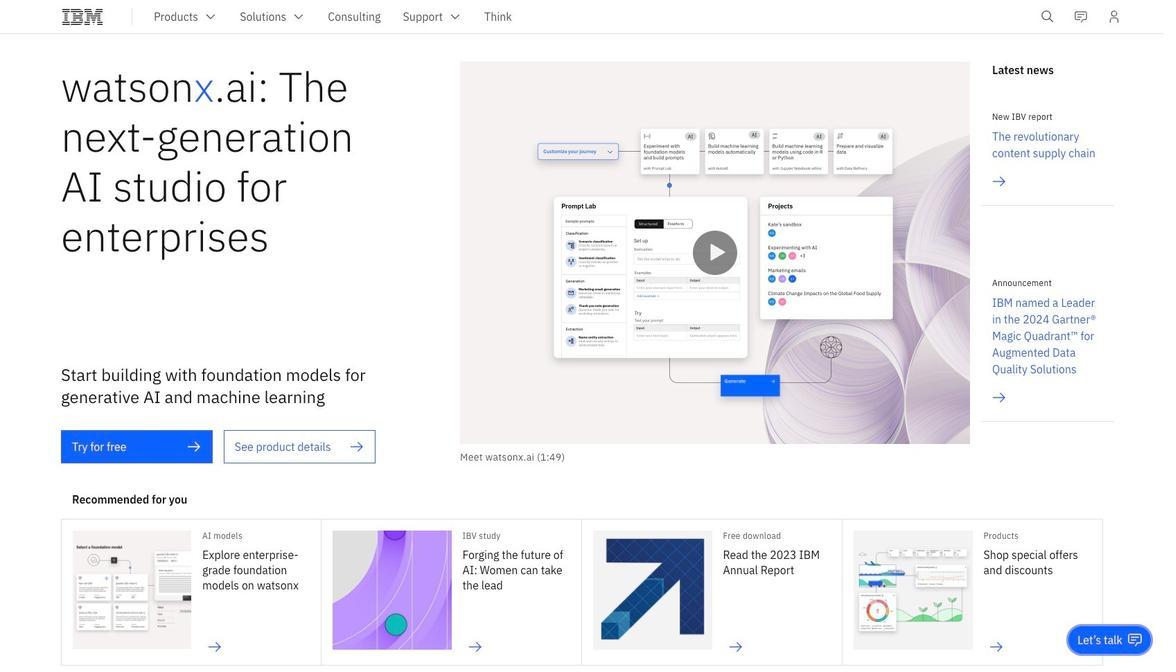 Task type: describe. For each thing, give the bounding box(es) containing it.
let's talk element
[[1078, 633, 1123, 648]]



